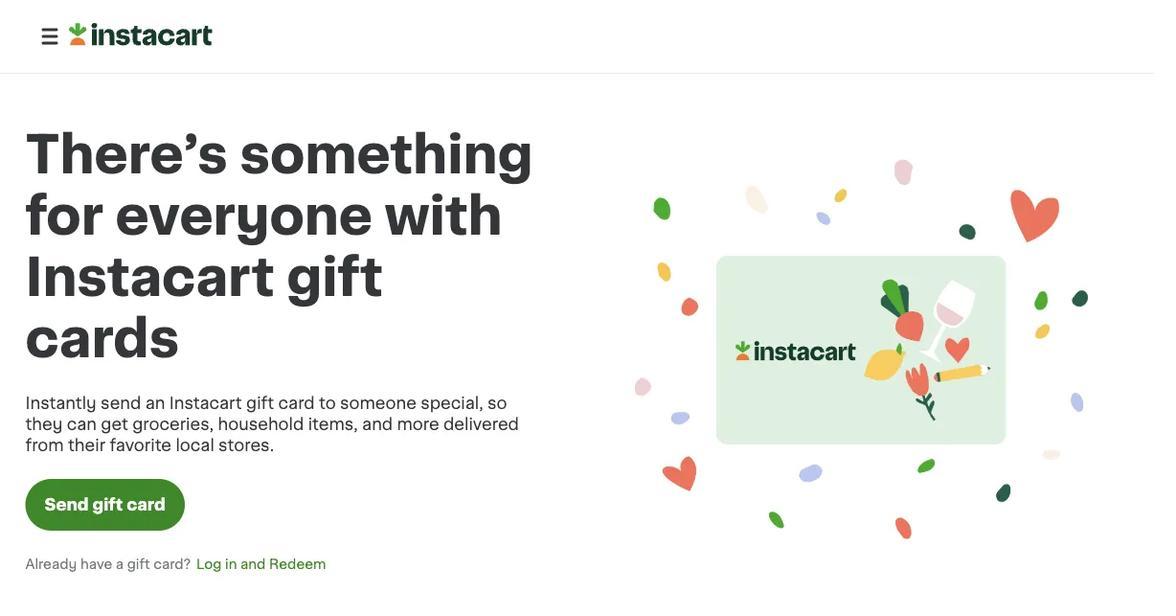 Task type: describe. For each thing, give the bounding box(es) containing it.
already have a gift card? log in and redeem
[[25, 558, 326, 571]]

stores.
[[219, 438, 274, 454]]

instacart inside instantly send an instacart gift card to someone special, so they can get groceries, household items, and more delivered from their favorite local stores.
[[169, 395, 242, 412]]

everyone
[[116, 191, 373, 242]]

they
[[25, 416, 63, 433]]

send
[[101, 395, 141, 412]]

more
[[397, 416, 440, 433]]

their
[[68, 438, 105, 454]]

household
[[218, 416, 304, 433]]

an
[[145, 395, 165, 412]]

already
[[25, 558, 77, 571]]

cards
[[25, 314, 179, 365]]

a
[[116, 558, 124, 571]]

something
[[240, 130, 534, 181]]

instacart gift card image
[[608, 104, 1129, 595]]

have
[[80, 558, 112, 571]]

instantly send an instacart gift card to someone special, so they can get groceries, household items, and more delivered from their favorite local stores.
[[25, 395, 519, 454]]

log
[[196, 558, 222, 571]]

from
[[25, 438, 64, 454]]

in
[[225, 558, 237, 571]]

send
[[45, 497, 89, 513]]

get
[[101, 416, 128, 433]]

gift inside button
[[92, 497, 123, 513]]

so
[[488, 395, 507, 412]]

instacart inside there's something for everyone with instacart gift cards
[[25, 253, 275, 303]]



Task type: locate. For each thing, give the bounding box(es) containing it.
1 vertical spatial card
[[127, 497, 166, 513]]

with
[[385, 191, 503, 242]]

instacart up cards
[[25, 253, 275, 303]]

card left the to
[[278, 395, 315, 412]]

favorite
[[110, 438, 172, 454]]

groceries,
[[132, 416, 214, 433]]

0 vertical spatial instacart
[[25, 253, 275, 303]]

1 vertical spatial and
[[241, 558, 266, 571]]

gift inside instantly send an instacart gift card to someone special, so they can get groceries, household items, and more delivered from their favorite local stores.
[[246, 395, 274, 412]]

log in and redeem button
[[191, 554, 332, 575]]

instantly
[[25, 395, 97, 412]]

and inside instantly send an instacart gift card to someone special, so they can get groceries, household items, and more delivered from their favorite local stores.
[[362, 416, 393, 433]]

0 horizontal spatial card
[[127, 497, 166, 513]]

0 vertical spatial and
[[362, 416, 393, 433]]

instacart up groceries,
[[169, 395, 242, 412]]

delivered
[[444, 416, 519, 433]]

card?
[[154, 558, 191, 571]]

gift inside there's something for everyone with instacart gift cards
[[287, 253, 383, 303]]

1 horizontal spatial and
[[362, 416, 393, 433]]

card
[[278, 395, 315, 412], [127, 497, 166, 513]]

redeem
[[269, 558, 326, 571]]

there's
[[25, 130, 228, 181]]

open main menu image
[[38, 25, 61, 48]]

someone
[[340, 395, 417, 412]]

send gift card button
[[25, 479, 185, 531]]

1 horizontal spatial card
[[278, 395, 315, 412]]

to
[[319, 395, 336, 412]]

local
[[176, 438, 214, 454]]

1 vertical spatial instacart
[[169, 395, 242, 412]]

card inside button
[[127, 497, 166, 513]]

instacart home image
[[69, 23, 213, 46]]

for
[[25, 191, 103, 242]]

instacart
[[25, 253, 275, 303], [169, 395, 242, 412]]

and
[[362, 416, 393, 433], [241, 558, 266, 571]]

0 vertical spatial card
[[278, 395, 315, 412]]

items,
[[308, 416, 358, 433]]

card down favorite
[[127, 497, 166, 513]]

can
[[67, 416, 97, 433]]

card inside instantly send an instacart gift card to someone special, so they can get groceries, household items, and more delivered from their favorite local stores.
[[278, 395, 315, 412]]

0 horizontal spatial and
[[241, 558, 266, 571]]

send gift card
[[45, 497, 166, 513]]

special,
[[421, 395, 484, 412]]

gift
[[287, 253, 383, 303], [246, 395, 274, 412], [92, 497, 123, 513], [127, 558, 150, 571]]

and down someone
[[362, 416, 393, 433]]

and right in
[[241, 558, 266, 571]]

there's something for everyone with instacart gift cards
[[25, 130, 534, 365]]



Task type: vqa. For each thing, say whether or not it's contained in the screenshot.
by's Ready
no



